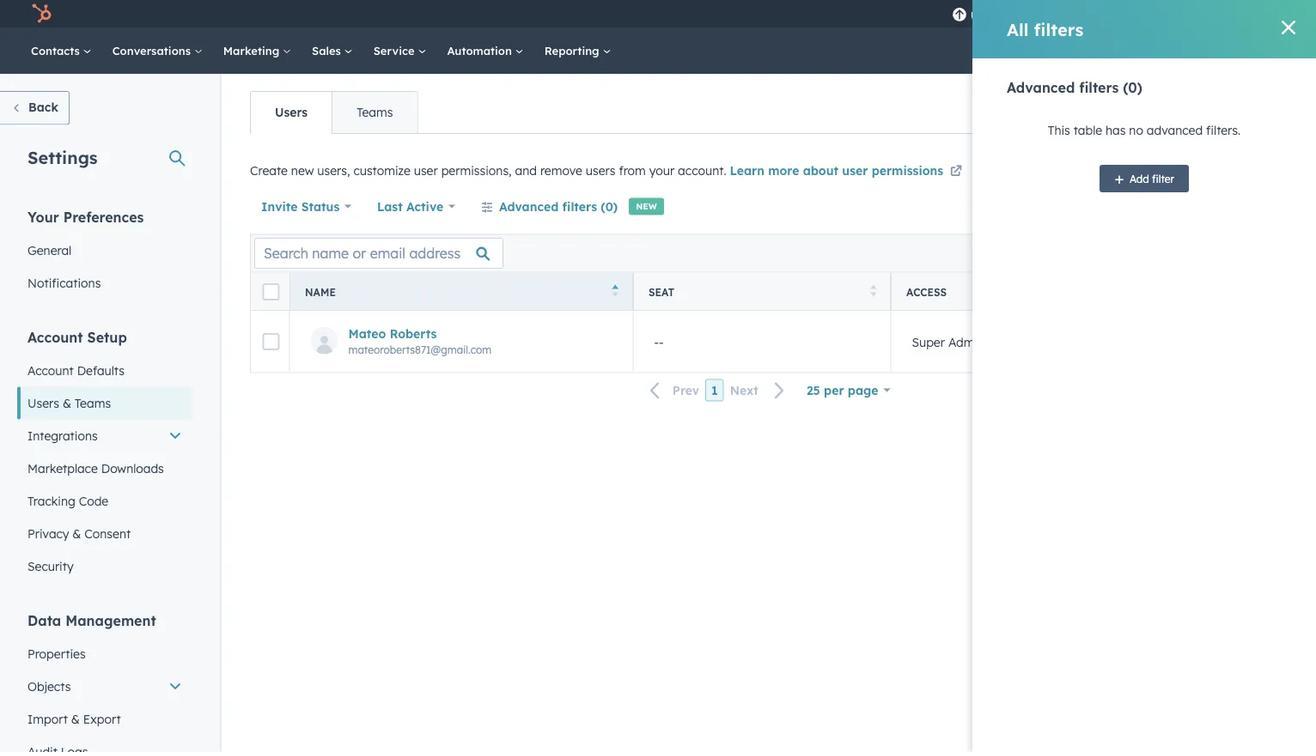 Task type: locate. For each thing, give the bounding box(es) containing it.
users,
[[317, 163, 350, 178]]

has
[[1106, 123, 1126, 138]]

& for consent
[[72, 526, 81, 541]]

0 horizontal spatial users
[[27, 396, 59, 411]]

0 horizontal spatial advanced filters (0)
[[499, 199, 618, 214]]

advanced filters (0) button
[[470, 189, 629, 224]]

mateo roberts link
[[348, 326, 616, 341]]

account for account defaults
[[27, 363, 74, 378]]

back link
[[0, 91, 70, 125]]

1 horizontal spatial (0)
[[1123, 79, 1143, 96]]

user
[[414, 163, 438, 178], [842, 163, 868, 178]]

0 horizontal spatial advanced
[[499, 199, 559, 214]]

1 vertical spatial filters
[[1079, 79, 1119, 96]]

navigation containing users
[[250, 91, 418, 134]]

learn more about user permissions
[[730, 163, 947, 178]]

permissions,
[[441, 163, 512, 178]]

your
[[649, 163, 675, 178]]

teams up the customize
[[357, 105, 393, 120]]

sales
[[312, 43, 344, 58]]

tracking code
[[27, 494, 108, 509]]

create
[[250, 163, 288, 178]]

menu containing company 902
[[940, 0, 1296, 27]]

add
[[1130, 172, 1149, 185]]

(0) down users
[[601, 199, 618, 214]]

prev
[[672, 383, 699, 398]]

press to sort. image
[[870, 284, 877, 296]]

learn
[[730, 163, 765, 178]]

help button
[[1076, 0, 1105, 27]]

general link
[[17, 234, 192, 267]]

user right about
[[842, 163, 868, 178]]

reporting link
[[534, 27, 622, 74]]

2 account from the top
[[27, 363, 74, 378]]

(0)
[[1123, 79, 1143, 96], [601, 199, 618, 214]]

1 horizontal spatial users
[[275, 105, 308, 120]]

25
[[807, 383, 820, 398]]

0 horizontal spatial teams
[[75, 396, 111, 411]]

all filters
[[1007, 18, 1084, 40]]

0 vertical spatial account
[[27, 329, 83, 346]]

users
[[586, 163, 616, 178]]

contacts link
[[21, 27, 102, 74]]

menu item
[[1031, 0, 1034, 27], [1131, 0, 1164, 27]]

pagination navigation
[[640, 379, 795, 402]]

1 horizontal spatial advanced filters (0)
[[1007, 79, 1143, 96]]

1 horizontal spatial user
[[842, 163, 868, 178]]

add filter
[[1130, 172, 1174, 185]]

1 vertical spatial &
[[72, 526, 81, 541]]

page
[[848, 383, 878, 398]]

learn more about user permissions link
[[730, 162, 965, 183]]

(0) up no
[[1123, 79, 1143, 96]]

& inside data management element
[[71, 712, 80, 727]]

0 vertical spatial users
[[275, 105, 308, 120]]

user up active
[[414, 163, 438, 178]]

teams link
[[332, 92, 417, 133]]

& left export
[[71, 712, 80, 727]]

1 horizontal spatial advanced
[[1007, 79, 1075, 96]]

advanced filters (0) up table
[[1007, 79, 1143, 96]]

menu
[[940, 0, 1296, 27]]

& right "privacy"
[[72, 526, 81, 541]]

reporting
[[544, 43, 603, 58]]

2 link opens in a new window image from the top
[[950, 166, 962, 178]]

automation
[[447, 43, 515, 58]]

link opens in a new window image inside learn more about user permissions link
[[950, 166, 962, 178]]

users
[[275, 105, 308, 120], [27, 396, 59, 411]]

company 902 button
[[1166, 0, 1294, 27]]

account defaults link
[[17, 354, 192, 387]]

teams
[[357, 105, 393, 120], [75, 396, 111, 411]]

teams down "defaults"
[[75, 396, 111, 411]]

0 horizontal spatial menu item
[[1031, 0, 1034, 27]]

(0) inside button
[[601, 199, 618, 214]]

advanced up this on the right top
[[1007, 79, 1075, 96]]

status
[[301, 199, 340, 214]]

1 user from the left
[[414, 163, 438, 178]]

company
[[1195, 6, 1246, 21]]

settings link
[[1108, 5, 1130, 23]]

navigation
[[250, 91, 418, 134]]

tracking code link
[[17, 485, 192, 518]]

1 vertical spatial teams
[[75, 396, 111, 411]]

users up integrations
[[27, 396, 59, 411]]

& for teams
[[63, 396, 71, 411]]

&
[[63, 396, 71, 411], [72, 526, 81, 541], [71, 712, 80, 727]]

1 button
[[705, 379, 724, 402]]

1 vertical spatial users
[[27, 396, 59, 411]]

1
[[711, 383, 718, 398]]

0 horizontal spatial user
[[414, 163, 438, 178]]

account.
[[678, 163, 726, 178]]

general
[[27, 243, 72, 258]]

2 vertical spatial filters
[[562, 199, 597, 214]]

Search name or email address search field
[[254, 238, 503, 269]]

marketplaces button
[[1036, 0, 1072, 27]]

account up the users & teams
[[27, 363, 74, 378]]

users inside account setup element
[[27, 396, 59, 411]]

mateo roberts image
[[1176, 6, 1192, 21]]

notifications
[[27, 275, 101, 290]]

customize
[[353, 163, 411, 178]]

advanced filters (0) down "remove"
[[499, 199, 618, 214]]

0 horizontal spatial (0)
[[601, 199, 618, 214]]

next button
[[724, 379, 795, 402]]

no
[[1129, 123, 1143, 138]]

permissions
[[872, 163, 943, 178]]

1 horizontal spatial teams
[[357, 105, 393, 120]]

privacy & consent
[[27, 526, 131, 541]]

service
[[373, 43, 418, 58]]

advanced down and
[[499, 199, 559, 214]]

0 vertical spatial advanced filters (0)
[[1007, 79, 1143, 96]]

marketplace
[[27, 461, 98, 476]]

teams inside account setup element
[[75, 396, 111, 411]]

privacy
[[27, 526, 69, 541]]

search image
[[1280, 45, 1292, 57]]

main team element
[[1278, 311, 1316, 372]]

0 vertical spatial advanced
[[1007, 79, 1075, 96]]

access
[[906, 285, 947, 298]]

create new users, customize user permissions, and remove users from your account.
[[250, 163, 730, 178]]

security
[[27, 559, 74, 574]]

902
[[1249, 6, 1268, 21]]

privacy & consent link
[[17, 518, 192, 550]]

your preferences
[[27, 208, 144, 226]]

& up integrations
[[63, 396, 71, 411]]

menu item right the all on the right top of page
[[1031, 0, 1034, 27]]

account up "account defaults"
[[27, 329, 83, 346]]

users up new
[[275, 105, 308, 120]]

account
[[27, 329, 83, 346], [27, 363, 74, 378]]

1 vertical spatial (0)
[[601, 199, 618, 214]]

1 account from the top
[[27, 329, 83, 346]]

1 vertical spatial advanced filters (0)
[[499, 199, 618, 214]]

menu item right settings link
[[1131, 0, 1164, 27]]

advanced filters (0) inside button
[[499, 199, 618, 214]]

1 horizontal spatial menu item
[[1131, 0, 1164, 27]]

admin
[[948, 334, 985, 349]]

more
[[768, 163, 799, 178]]

1 link opens in a new window image from the top
[[950, 162, 962, 183]]

objects
[[27, 679, 71, 694]]

advanced filters (0)
[[1007, 79, 1143, 96], [499, 199, 618, 214]]

add filter button
[[1100, 165, 1189, 192]]

defaults
[[77, 363, 125, 378]]

25 per page
[[807, 383, 878, 398]]

account for account setup
[[27, 329, 83, 346]]

0 vertical spatial filters
[[1034, 18, 1084, 40]]

2 vertical spatial &
[[71, 712, 80, 727]]

invite
[[261, 199, 298, 214]]

1 vertical spatial advanced
[[499, 199, 559, 214]]

invite status
[[261, 199, 340, 214]]

your preferences element
[[17, 207, 192, 299]]

link opens in a new window image
[[950, 162, 962, 183], [950, 166, 962, 178]]

0 vertical spatial &
[[63, 396, 71, 411]]

1 vertical spatial account
[[27, 363, 74, 378]]



Task type: describe. For each thing, give the bounding box(es) containing it.
code
[[79, 494, 108, 509]]

filters inside button
[[562, 199, 597, 214]]

1 - from the left
[[654, 334, 659, 349]]

integrations
[[27, 428, 98, 443]]

from
[[619, 163, 646, 178]]

name
[[305, 285, 336, 298]]

account defaults
[[27, 363, 125, 378]]

marketplace downloads link
[[17, 452, 192, 485]]

2 menu item from the left
[[1131, 0, 1164, 27]]

properties
[[27, 646, 86, 662]]

mateo roberts mateoroberts871@gmail.com
[[348, 326, 492, 356]]

account setup
[[27, 329, 127, 346]]

new
[[291, 163, 314, 178]]

0 vertical spatial teams
[[357, 105, 393, 120]]

preferences
[[63, 208, 144, 226]]

Search HubSpot search field
[[1075, 36, 1285, 65]]

data management element
[[17, 611, 192, 753]]

integrations button
[[17, 420, 192, 452]]

advanced inside button
[[499, 199, 559, 214]]

ascending sort. press to sort descending. element
[[612, 284, 619, 299]]

settings image
[[1111, 7, 1127, 23]]

and
[[515, 163, 537, 178]]

seat
[[649, 285, 674, 298]]

remove
[[540, 163, 582, 178]]

next
[[730, 383, 759, 398]]

all
[[1007, 18, 1029, 40]]

marketing link
[[213, 27, 302, 74]]

company 902
[[1195, 6, 1268, 21]]

about
[[803, 163, 839, 178]]

objects button
[[17, 671, 192, 703]]

2 user from the left
[[842, 163, 868, 178]]

upgrade
[[971, 8, 1019, 22]]

0 vertical spatial (0)
[[1123, 79, 1143, 96]]

setup
[[87, 329, 127, 346]]

25 per page button
[[795, 373, 901, 408]]

marketing
[[223, 43, 283, 58]]

per
[[824, 383, 844, 398]]

upgrade image
[[952, 8, 967, 23]]

import & export link
[[17, 703, 192, 736]]

tracking
[[27, 494, 75, 509]]

this table has no advanced filters.
[[1048, 123, 1241, 138]]

this
[[1048, 123, 1070, 138]]

1 menu item from the left
[[1031, 0, 1034, 27]]

users for users
[[275, 105, 308, 120]]

management
[[65, 612, 156, 629]]

users & teams link
[[17, 387, 192, 420]]

active
[[406, 199, 443, 214]]

users for users & teams
[[27, 396, 59, 411]]

users & teams
[[27, 396, 111, 411]]

settings
[[27, 146, 98, 168]]

last
[[377, 199, 403, 214]]

super admin
[[912, 334, 985, 349]]

ascending sort. press to sort descending. image
[[612, 284, 619, 296]]

new
[[636, 201, 657, 212]]

notifications link
[[17, 267, 192, 299]]

search button
[[1271, 36, 1301, 65]]

import
[[27, 712, 68, 727]]

& for export
[[71, 712, 80, 727]]

last active button
[[376, 189, 456, 224]]

your
[[27, 208, 59, 226]]

advanced
[[1147, 123, 1203, 138]]

last active
[[377, 199, 443, 214]]

automation link
[[437, 27, 534, 74]]

downloads
[[101, 461, 164, 476]]

service link
[[363, 27, 437, 74]]

account setup element
[[17, 328, 192, 583]]

data management
[[27, 612, 156, 629]]

back
[[28, 100, 58, 115]]

consent
[[84, 526, 131, 541]]

super
[[912, 334, 945, 349]]

hubspot link
[[21, 3, 64, 24]]

properties link
[[17, 638, 192, 671]]

import & export
[[27, 712, 121, 727]]

close image
[[1282, 21, 1296, 34]]

conversations link
[[102, 27, 213, 74]]

2 - from the left
[[659, 334, 664, 349]]

mateo
[[348, 326, 386, 341]]

prev button
[[640, 379, 705, 402]]

invite status button
[[260, 189, 352, 224]]

hubspot image
[[31, 3, 52, 24]]

roberts
[[390, 326, 437, 341]]

conversations
[[112, 43, 194, 58]]

data
[[27, 612, 61, 629]]

press to sort. element
[[870, 284, 877, 299]]

help image
[[1082, 8, 1098, 23]]

marketplaces image
[[1046, 8, 1062, 23]]



Task type: vqa. For each thing, say whether or not it's contained in the screenshot.
second the Press to sort. element from right's Press to sort. "image"
no



